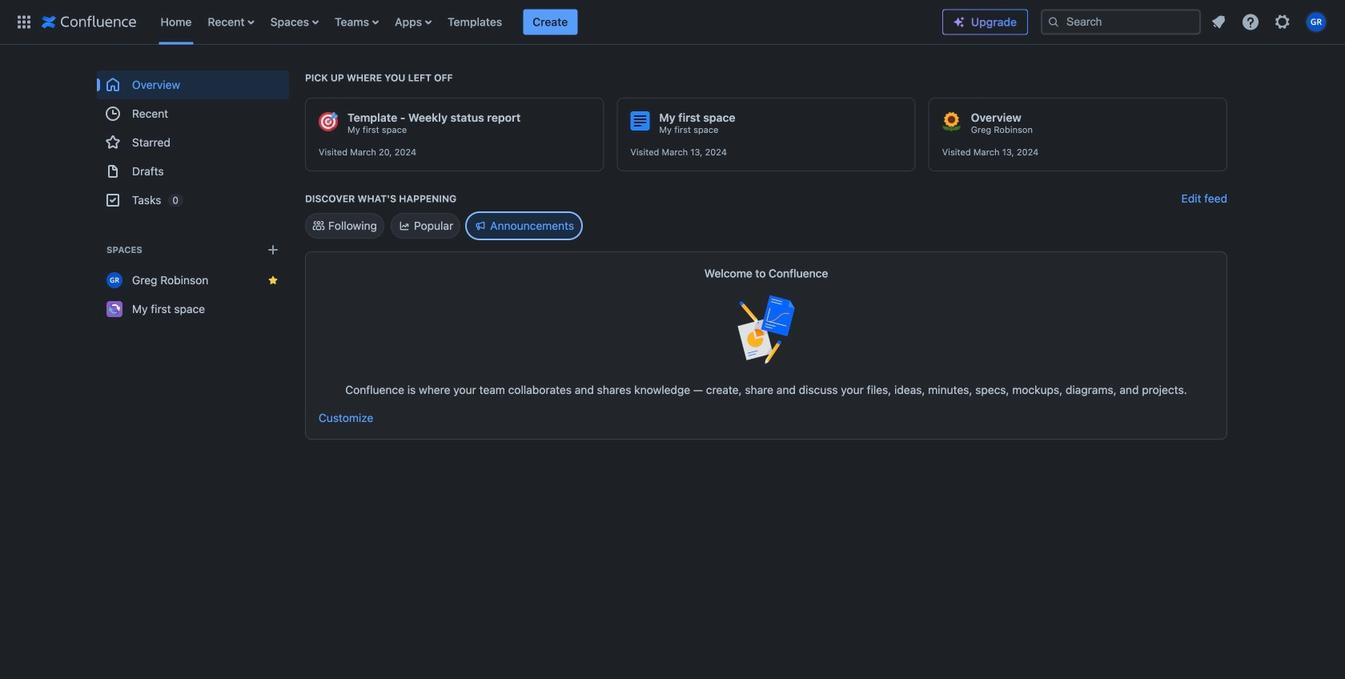 Task type: locate. For each thing, give the bounding box(es) containing it.
unstar this space image
[[267, 274, 280, 287]]

create a space image
[[263, 240, 283, 259]]

:dart: image
[[319, 112, 338, 131], [319, 112, 338, 131]]

premium image
[[953, 16, 966, 28]]

list item
[[523, 9, 578, 35]]

global element
[[10, 0, 943, 44]]

list for premium image
[[1205, 8, 1336, 36]]

:sunflower: image
[[942, 112, 962, 131]]

list for appswitcher icon
[[153, 0, 943, 44]]

notification icon image
[[1209, 12, 1229, 32]]

list
[[153, 0, 943, 44], [1205, 8, 1336, 36]]

appswitcher icon image
[[14, 12, 34, 32]]

confluence image
[[42, 12, 137, 32], [42, 12, 137, 32]]

banner
[[0, 0, 1346, 45]]

help icon image
[[1241, 12, 1261, 32]]

search image
[[1048, 16, 1060, 28]]

:sunflower: image
[[942, 112, 962, 131]]

None search field
[[1041, 9, 1201, 35]]

1 horizontal spatial list
[[1205, 8, 1336, 36]]

0 horizontal spatial list
[[153, 0, 943, 44]]

group
[[97, 70, 289, 215]]



Task type: describe. For each thing, give the bounding box(es) containing it.
list item inside list
[[523, 9, 578, 35]]

settings icon image
[[1273, 12, 1293, 32]]

Search field
[[1041, 9, 1201, 35]]



Task type: vqa. For each thing, say whether or not it's contained in the screenshot.
'search' image
yes



